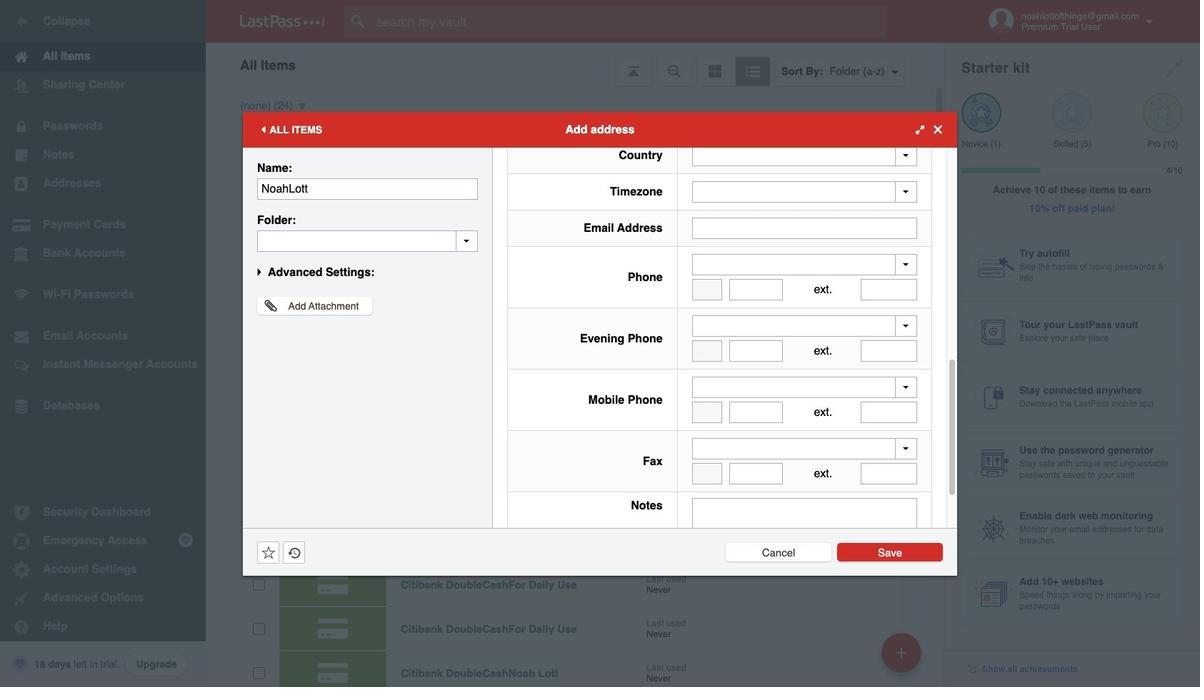 Task type: locate. For each thing, give the bounding box(es) containing it.
new item image
[[897, 648, 907, 658]]

None text field
[[257, 178, 478, 200], [692, 218, 917, 239], [257, 230, 478, 252], [729, 279, 783, 301], [692, 341, 722, 362], [692, 402, 722, 424], [861, 402, 917, 424], [692, 499, 917, 587], [257, 178, 478, 200], [692, 218, 917, 239], [257, 230, 478, 252], [729, 279, 783, 301], [692, 341, 722, 362], [692, 402, 722, 424], [861, 402, 917, 424], [692, 499, 917, 587]]

main navigation navigation
[[0, 0, 206, 688]]

new item navigation
[[877, 629, 930, 688]]

dialog
[[243, 0, 957, 597]]

None text field
[[692, 279, 722, 301], [861, 279, 917, 301], [729, 341, 783, 362], [861, 341, 917, 362], [729, 402, 783, 424], [692, 464, 722, 485], [729, 464, 783, 485], [861, 464, 917, 485], [692, 279, 722, 301], [861, 279, 917, 301], [729, 341, 783, 362], [861, 341, 917, 362], [729, 402, 783, 424], [692, 464, 722, 485], [729, 464, 783, 485], [861, 464, 917, 485]]



Task type: describe. For each thing, give the bounding box(es) containing it.
lastpass image
[[240, 15, 324, 28]]

vault options navigation
[[206, 43, 944, 86]]

search my vault text field
[[344, 6, 915, 37]]

Search search field
[[344, 6, 915, 37]]



